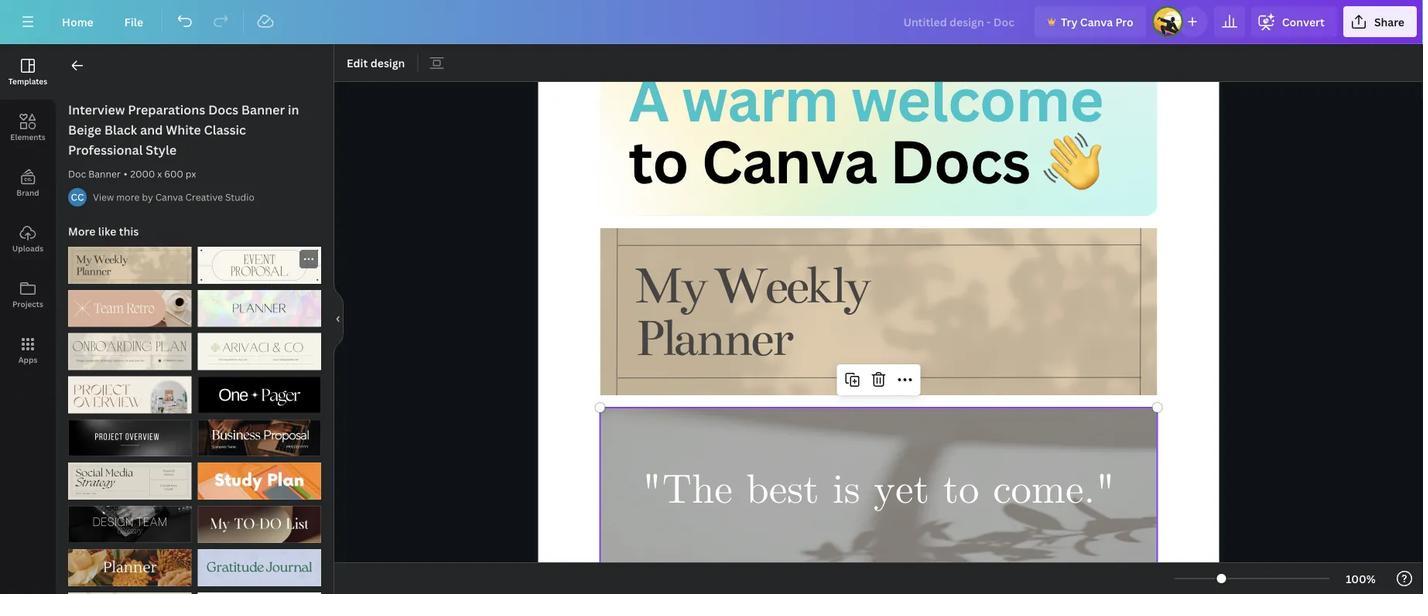 Task type: locate. For each thing, give the bounding box(es) containing it.
view more by canva creative studio
[[93, 191, 255, 204]]

docs for preparations
[[208, 101, 238, 118]]

to
[[629, 120, 689, 201], [943, 465, 979, 518]]

planner personal docs banner in tan ash grey warm classic style image
[[68, 247, 192, 284]]

0 vertical spatial docs
[[208, 101, 238, 118]]

gratitude journal docs banner in light blue green vibrant professional style group
[[198, 540, 321, 586]]

side panel tab list
[[0, 44, 56, 378]]

team retro professional docs banner in light green brown warm classic style image
[[68, 593, 192, 594]]

interview preparations docs banner in beige black and white classic professional style
[[68, 101, 299, 158]]

design
[[371, 55, 405, 70]]

event/business proposal professional docs banner in beige dark brown warm classic style image
[[198, 247, 321, 284]]

creative
[[185, 191, 223, 204]]

doc banner
[[68, 168, 121, 180]]

design team glossary docs banner in black and white editorial style image
[[68, 506, 192, 543]]

apps button
[[0, 323, 56, 378]]

team retro professional docs banner in salmon tan warm classic style group
[[68, 281, 192, 327]]

event/business proposal professional docs banner in dark brown white photocentric style group
[[198, 410, 321, 457]]

interview
[[68, 101, 125, 118]]

1 horizontal spatial canva
[[702, 120, 877, 201]]

warm
[[682, 59, 838, 139]]

banner left in
[[241, 101, 285, 118]]

doc
[[68, 168, 86, 180]]

planner docs banner in dark orange apricot classic professional style image
[[68, 549, 192, 586]]

projects button
[[0, 267, 56, 323]]

project overview/one-pager professional docs banner in beige brown warm classic style image
[[68, 377, 192, 414]]

1 vertical spatial docs
[[890, 120, 1030, 201]]

project overview/one-pager professional docs banner in black white sleek monochrome style image
[[198, 377, 321, 414]]

banner
[[241, 101, 285, 118], [88, 168, 121, 180]]

canva for pro
[[1080, 14, 1113, 29]]

more
[[68, 224, 96, 239]]

uploads button
[[0, 211, 56, 267]]

1 vertical spatial banner
[[88, 168, 121, 180]]

study plan docs banner in bright orange white vibrant professional style group
[[198, 454, 321, 500]]

design team glossary docs banner in black and white editorial style group
[[68, 497, 192, 543]]

uploads
[[12, 243, 43, 253]]

1 horizontal spatial docs
[[890, 120, 1030, 201]]

0 vertical spatial to
[[629, 120, 689, 201]]

study plan docs banner in bright orange white vibrant professional style image
[[198, 463, 321, 500]]

banner inside interview preparations docs banner in beige black and white classic professional style
[[241, 101, 285, 118]]

team retro professional docs banner in salmon tan warm classic style image
[[68, 290, 192, 327]]

try
[[1061, 14, 1078, 29]]

more
[[116, 191, 140, 204]]

planner docs banner in dark orange apricot classic professional style group
[[68, 540, 192, 586]]

welcome
[[851, 59, 1104, 139]]

planner
[[635, 307, 791, 369]]

edit design button
[[341, 50, 411, 75]]

docs
[[208, 101, 238, 118], [890, 120, 1030, 201]]

to-do list personal docs banner in brown white photocentric style group
[[198, 497, 321, 543]]

1 horizontal spatial banner
[[241, 101, 285, 118]]

more like this
[[68, 224, 139, 239]]

templates
[[8, 76, 47, 86]]

canva
[[1080, 14, 1113, 29], [702, 120, 877, 201], [155, 191, 183, 204]]

is
[[833, 465, 860, 518]]

1 vertical spatial to
[[943, 465, 979, 518]]

0 horizontal spatial banner
[[88, 168, 121, 180]]

banner up view
[[88, 168, 121, 180]]

studio
[[225, 191, 255, 204]]

main menu bar
[[0, 0, 1423, 44]]

planner personal docs banner in tan ash grey warm classic style group
[[68, 238, 192, 284]]

elements
[[10, 132, 45, 142]]

gratitude journal docs banner in light blue green vibrant professional style image
[[198, 549, 321, 586]]

file button
[[112, 6, 156, 37]]

0 vertical spatial banner
[[241, 101, 285, 118]]

docs inside interview preparations docs banner in beige black and white classic professional style
[[208, 101, 238, 118]]

0 horizontal spatial docs
[[208, 101, 238, 118]]

2 horizontal spatial canva
[[1080, 14, 1113, 29]]

try canva pro button
[[1035, 6, 1146, 37]]

onboarding plan professional docs banner in beige ash grey warm classic style group
[[68, 324, 192, 370]]

copywriting style guide docs banner in black and white editorial style group
[[198, 583, 321, 594]]

by
[[142, 191, 153, 204]]

home link
[[50, 6, 106, 37]]

project overview/one-pager professional docs banner in beige brown warm classic style group
[[68, 367, 192, 414]]

letterhead professional docs banner in beige mustard dark brown warm classic style group
[[198, 324, 321, 370]]

best
[[746, 465, 819, 518]]

file
[[124, 14, 143, 29]]

to canva docs 👋
[[629, 120, 1102, 201]]

px
[[186, 168, 196, 180]]

yet
[[874, 465, 930, 518]]

and
[[140, 122, 163, 138]]

2000 x 600 px
[[130, 168, 196, 180]]

canva inside main menu bar
[[1080, 14, 1113, 29]]

👋
[[1043, 120, 1102, 201]]

0 horizontal spatial canva
[[155, 191, 183, 204]]

beige
[[68, 122, 101, 138]]



Task type: vqa. For each thing, say whether or not it's contained in the screenshot.
Classic
yes



Task type: describe. For each thing, give the bounding box(es) containing it.
event/business proposal professional docs banner in beige dark brown warm classic style group
[[198, 247, 321, 284]]

share
[[1374, 14, 1405, 29]]

preparations
[[128, 101, 205, 118]]

classic
[[204, 122, 246, 138]]

share button
[[1344, 6, 1417, 37]]

1 horizontal spatial to
[[943, 465, 979, 518]]

100%
[[1346, 572, 1376, 586]]

a warm welcome
[[629, 59, 1104, 139]]

style
[[146, 142, 177, 158]]

to-do list personal docs banner in brown white photocentric style image
[[198, 506, 321, 543]]

elements button
[[0, 100, 56, 156]]

letterhead professional docs banner in beige mustard dark brown warm classic style image
[[198, 333, 321, 370]]

apps
[[18, 354, 37, 365]]

brand
[[16, 187, 39, 198]]

canva creative studio image
[[68, 188, 87, 207]]

come."
[[993, 465, 1116, 518]]

Design title text field
[[891, 6, 1029, 37]]

black clean and minimalist project overview docs banner image
[[68, 420, 192, 457]]

social media strategy professional docs banner in khaki black warm classic style group
[[68, 454, 192, 500]]

team retro professional docs banner in light green brown warm classic style group
[[68, 583, 192, 594]]

brand button
[[0, 156, 56, 211]]

in
[[288, 101, 299, 118]]

black clean and minimalist project overview docs banner group
[[68, 410, 192, 457]]

this
[[119, 224, 139, 239]]

white holographic background planner docs banner group
[[198, 281, 321, 327]]

canva creative studio element
[[68, 188, 87, 207]]

home
[[62, 14, 93, 29]]

"the best is yet to come."
[[642, 465, 1116, 518]]

try canva pro
[[1061, 14, 1134, 29]]

2000
[[130, 168, 155, 180]]

white holographic background planner docs banner image
[[198, 290, 321, 327]]

a
[[629, 59, 669, 139]]

white
[[166, 122, 201, 138]]

social media strategy professional docs banner in khaki black warm classic style image
[[68, 463, 192, 500]]

600
[[164, 168, 183, 180]]

x
[[157, 168, 162, 180]]

edit design
[[347, 55, 405, 70]]

canva for docs
[[702, 120, 877, 201]]

my
[[635, 255, 705, 317]]

view
[[93, 191, 114, 204]]

view more by canva creative studio button
[[93, 190, 255, 205]]

project overview/one-pager professional docs banner in black white sleek monochrome style group
[[198, 367, 321, 414]]

professional
[[68, 142, 143, 158]]

docs for canva
[[890, 120, 1030, 201]]

hide image
[[334, 282, 344, 356]]

convert button
[[1251, 6, 1337, 37]]

projects
[[12, 299, 43, 309]]

convert
[[1282, 14, 1325, 29]]

event/business proposal professional docs banner in dark brown white photocentric style image
[[198, 420, 321, 457]]

black
[[104, 122, 137, 138]]

pro
[[1116, 14, 1134, 29]]

like
[[98, 224, 116, 239]]

onboarding plan professional docs banner in beige ash grey warm classic style image
[[68, 333, 192, 370]]

my weekly
[[635, 255, 869, 317]]

"the
[[642, 465, 733, 518]]

templates button
[[0, 44, 56, 100]]

weekly
[[713, 255, 869, 317]]

copywriting style guide docs banner in black and white editorial style image
[[198, 593, 321, 594]]

0 horizontal spatial to
[[629, 120, 689, 201]]

100% button
[[1336, 567, 1386, 591]]

edit
[[347, 55, 368, 70]]



